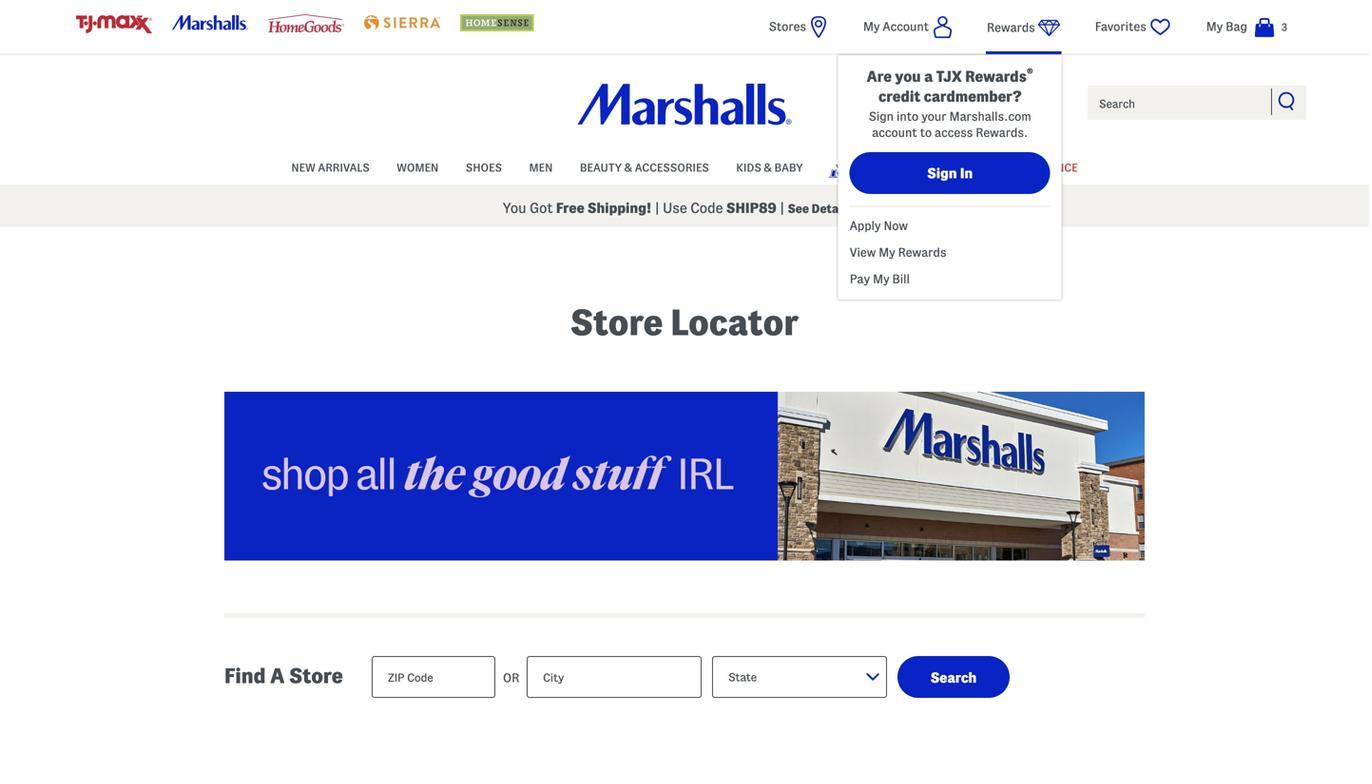 Task type: describe. For each thing, give the bounding box(es) containing it.
down image
[[866, 673, 889, 684]]

see
[[788, 202, 809, 215]]

®
[[1027, 67, 1033, 79]]

gifts
[[958, 162, 988, 174]]

pay my bill
[[850, 272, 910, 286]]

kids & baby link
[[736, 152, 803, 181]]

account
[[883, 20, 929, 33]]

women
[[397, 162, 439, 174]]

marshalls.com
[[949, 110, 1031, 123]]

ship89
[[726, 200, 777, 216]]

1 horizontal spatial sign
[[927, 165, 957, 181]]

kids
[[736, 162, 762, 174]]

view my rewards
[[850, 246, 946, 259]]

rewards.
[[976, 126, 1028, 139]]

tjx
[[936, 68, 962, 85]]

sign inside are you a tjx rewards ® credit cardmember? sign into your marshalls.com account to access rewards.
[[869, 110, 894, 123]]

homegoods.com image
[[268, 14, 344, 32]]

my left "bag"
[[1206, 20, 1223, 33]]

marquee containing you got
[[0, 189, 1369, 227]]

access
[[935, 126, 973, 139]]

0 vertical spatial store
[[570, 303, 663, 342]]

got
[[530, 200, 553, 216]]

your
[[921, 110, 947, 123]]

locator
[[671, 303, 799, 342]]

tjmaxx.com image
[[76, 15, 152, 33]]

ZIP Code telephone field
[[372, 656, 495, 698]]

view my rewards link
[[850, 246, 946, 261]]

apply
[[850, 219, 881, 232]]

menu bar containing new arrivals
[[76, 150, 1293, 184]]

credit
[[879, 88, 921, 105]]

0 horizontal spatial store
[[289, 664, 343, 687]]

my account
[[863, 20, 929, 33]]

apply now link
[[850, 219, 908, 234]]

banner containing are you a tjx rewards
[[0, 0, 1369, 300]]

a
[[270, 664, 285, 687]]

sign in link
[[850, 152, 1050, 194]]

find
[[224, 664, 266, 687]]

my account link
[[863, 15, 953, 39]]

kids & baby
[[736, 162, 803, 174]]

rewards inside are you a tjx rewards ® credit cardmember? sign into your marshalls.com account to access rewards.
[[965, 68, 1027, 85]]

|
[[780, 200, 785, 216]]

store locator
[[570, 303, 799, 342]]

rewards link
[[986, 12, 1062, 40]]

you got free shipping! | use code ship89 | see details
[[503, 200, 855, 216]]

home refresh
[[849, 162, 931, 174]]

men
[[529, 162, 553, 174]]

sign in
[[927, 165, 973, 181]]

stores link
[[769, 15, 830, 39]]

baby
[[774, 162, 803, 174]]

find a store
[[224, 664, 343, 687]]

shoes
[[466, 162, 502, 174]]

gifts link
[[958, 152, 988, 181]]

home
[[849, 162, 881, 174]]

now
[[884, 219, 908, 232]]

new
[[291, 162, 315, 174]]

in
[[960, 165, 973, 181]]

new arrivals
[[291, 162, 370, 174]]

| use
[[655, 200, 687, 216]]

or
[[503, 671, 519, 684]]



Task type: locate. For each thing, give the bounding box(es) containing it.
a
[[924, 68, 933, 85]]

apply now
[[850, 219, 908, 232]]

cardmember?
[[924, 88, 1022, 105]]

to
[[920, 126, 932, 139]]

into
[[897, 110, 919, 123]]

banner
[[0, 0, 1369, 300]]

home refresh link
[[828, 150, 931, 184]]

account
[[872, 126, 917, 139]]

rewards up cardmember?
[[965, 68, 1027, 85]]

stores
[[769, 20, 806, 33]]

sign left in
[[927, 165, 957, 181]]

0 vertical spatial sign
[[869, 110, 894, 123]]

my bag link
[[1206, 15, 1276, 39]]

shipping!
[[588, 200, 652, 216]]

site search search field
[[1086, 84, 1308, 122]]

favorites link
[[1095, 15, 1173, 39]]

1 vertical spatial rewards
[[965, 68, 1027, 85]]

sign
[[869, 110, 894, 123], [927, 165, 957, 181]]

1 & from the left
[[624, 162, 632, 174]]

you
[[503, 200, 526, 216]]

favorites
[[1095, 20, 1146, 33]]

code
[[690, 200, 723, 216]]

& inside "link"
[[624, 162, 632, 174]]

my
[[863, 20, 880, 33], [1206, 20, 1223, 33], [879, 246, 895, 259], [873, 272, 890, 286]]

marshalls home image
[[578, 84, 792, 125]]

0 vertical spatial rewards
[[987, 21, 1035, 34]]

& for beauty
[[624, 162, 632, 174]]

pay my bill link
[[850, 272, 910, 287]]

1 vertical spatial sign
[[927, 165, 957, 181]]

are
[[867, 68, 892, 85]]

shoes link
[[466, 152, 502, 181]]

you
[[895, 68, 921, 85]]

2 & from the left
[[764, 162, 772, 174]]

homesense.com image
[[460, 14, 536, 31]]

sierra.com image
[[364, 15, 440, 30]]

sign up account
[[869, 110, 894, 123]]

0 horizontal spatial &
[[624, 162, 632, 174]]

3
[[1282, 21, 1288, 33]]

my left the "account"
[[863, 20, 880, 33]]

Search text field
[[1086, 84, 1308, 122]]

are you a tjx rewards ® credit cardmember? sign into your marshalls.com account to access rewards.
[[867, 67, 1033, 139]]

beauty & accessories link
[[580, 152, 709, 181]]

clearance
[[1015, 162, 1078, 174]]

my right view
[[879, 246, 895, 259]]

&
[[624, 162, 632, 174], [764, 162, 772, 174]]

refresh
[[883, 162, 931, 174]]

rewards up ®
[[987, 21, 1035, 34]]

beauty & accessories
[[580, 162, 709, 174]]

1 horizontal spatial &
[[764, 162, 772, 174]]

& right beauty
[[624, 162, 632, 174]]

0 horizontal spatial sign
[[869, 110, 894, 123]]

rewards
[[987, 21, 1035, 34], [965, 68, 1027, 85], [898, 246, 946, 259]]

store
[[570, 303, 663, 342], [289, 664, 343, 687]]

& right kids
[[764, 162, 772, 174]]

beauty
[[580, 162, 622, 174]]

marshalls.com image
[[172, 15, 248, 30]]

details
[[812, 202, 852, 215]]

my bag
[[1206, 20, 1247, 33]]

wrap up now-trending styles image
[[224, 392, 1145, 560]]

1 vertical spatial store
[[289, 664, 343, 687]]

marquee
[[0, 189, 1369, 227]]

my left bill
[[873, 272, 890, 286]]

my inside "link"
[[863, 20, 880, 33]]

1 horizontal spatial store
[[570, 303, 663, 342]]

see details link
[[788, 202, 866, 215]]

view
[[850, 246, 876, 259]]

arrivals
[[318, 162, 370, 174]]

pay
[[850, 272, 870, 286]]

City text field
[[527, 656, 702, 698]]

accessories
[[635, 162, 709, 174]]

rewards up bill
[[898, 246, 946, 259]]

men link
[[529, 152, 553, 181]]

women link
[[397, 152, 439, 181]]

& for kids
[[764, 162, 772, 174]]

bag
[[1226, 20, 1247, 33]]

2 vertical spatial rewards
[[898, 246, 946, 259]]

store locator main content
[[215, 282, 1154, 773]]

clearance link
[[1015, 152, 1078, 181]]

bill
[[892, 272, 910, 286]]

new arrivals link
[[291, 152, 370, 181]]

free
[[556, 200, 584, 216]]

menu bar
[[76, 150, 1293, 184]]

None submit
[[1278, 91, 1297, 110], [898, 656, 1010, 698], [1278, 91, 1297, 110], [898, 656, 1010, 698]]



Task type: vqa. For each thing, say whether or not it's contained in the screenshot.
THE LEFT! inside the 'SOREL Leather Kinetic Impact Sling Sandals $29.99 Compare At              $57' ELEMENT
no



